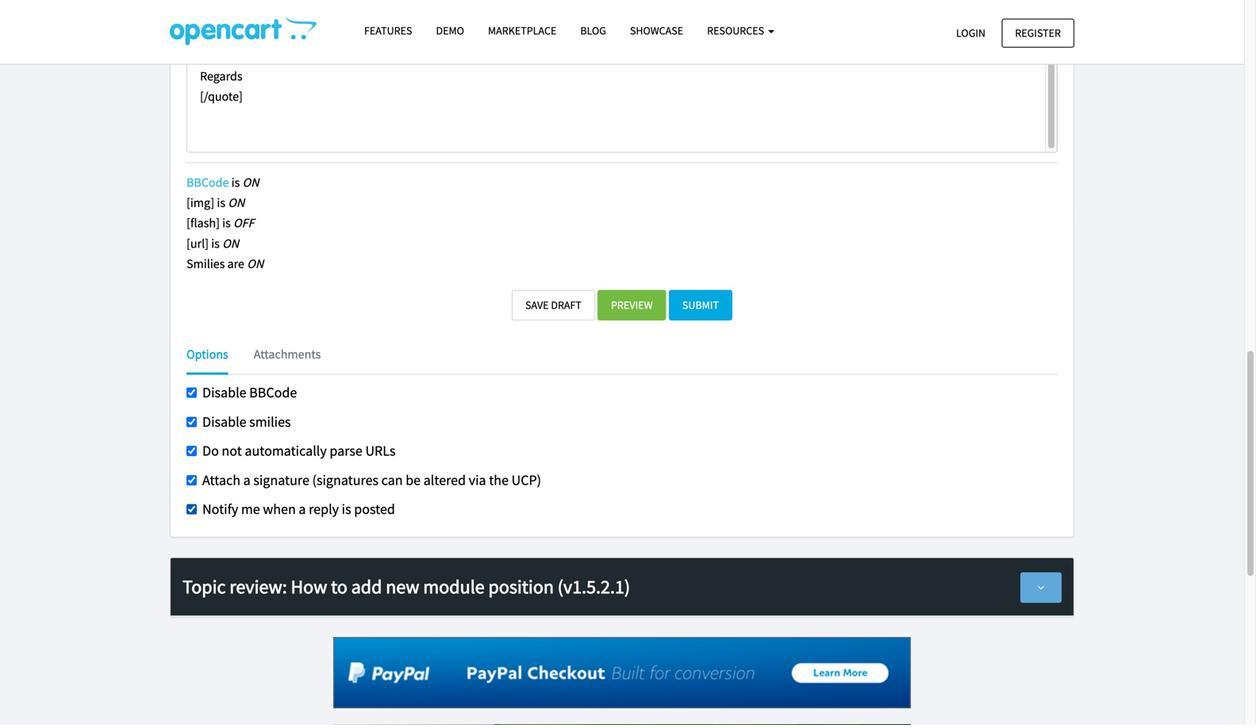 Task type: locate. For each thing, give the bounding box(es) containing it.
disable
[[202, 384, 246, 401], [202, 413, 246, 431]]

a right attach
[[243, 471, 251, 489]]

bbcode up smilies
[[249, 384, 297, 401]]

is
[[231, 175, 240, 190], [217, 195, 225, 211], [222, 215, 231, 231], [211, 235, 220, 251], [342, 500, 351, 518]]

reply
[[309, 500, 339, 518]]

[url]
[[186, 235, 209, 251]]

options link
[[186, 344, 240, 375]]

resources
[[707, 23, 766, 38]]

automatically
[[245, 442, 327, 460]]

attach
[[202, 471, 240, 489]]

bbcode
[[186, 175, 229, 190], [249, 384, 297, 401]]

register link
[[1002, 19, 1074, 48]]

position
[[488, 575, 554, 599]]

1 vertical spatial disable
[[202, 413, 246, 431]]

0 vertical spatial disable
[[202, 384, 246, 401]]

posted
[[354, 500, 395, 518]]

[img]
[[186, 195, 214, 211]]

review:
[[230, 575, 287, 599]]

smilies
[[186, 256, 225, 272]]

0 horizontal spatial a
[[243, 471, 251, 489]]

None checkbox
[[186, 388, 197, 398], [186, 446, 197, 456], [186, 475, 197, 485], [186, 504, 197, 515], [186, 388, 197, 398], [186, 446, 197, 456], [186, 475, 197, 485], [186, 504, 197, 515]]

disable down options link
[[202, 384, 246, 401]]

not
[[222, 442, 242, 460]]

register
[[1015, 26, 1061, 40]]

features
[[364, 23, 412, 38]]

None submit
[[512, 290, 595, 320], [598, 290, 666, 320], [669, 290, 732, 320], [512, 290, 595, 320], [598, 290, 666, 320], [669, 290, 732, 320]]

disable bbcode
[[202, 384, 297, 401]]

bbcode up [img]
[[186, 175, 229, 190]]

is left off
[[222, 215, 231, 231]]

None checkbox
[[186, 417, 197, 427]]

0 vertical spatial bbcode
[[186, 175, 229, 190]]

is right [img]
[[217, 195, 225, 211]]

showcase
[[630, 23, 683, 38]]

0 horizontal spatial bbcode
[[186, 175, 229, 190]]

a left reply
[[299, 500, 306, 518]]

topic review: how to add new module position (v1.5.2.1)
[[183, 575, 630, 599]]

urls
[[365, 442, 396, 460]]

tab list
[[186, 344, 1058, 375]]

marketplace link
[[476, 17, 568, 45]]

2 disable from the top
[[202, 413, 246, 431]]

paypal payment gateway image
[[333, 637, 911, 709]]

be
[[406, 471, 421, 489]]

1 disable from the top
[[202, 384, 246, 401]]

options
[[186, 346, 228, 362]]

marketplace
[[488, 23, 556, 38]]

disable up not
[[202, 413, 246, 431]]

(v1.5.2.1)
[[558, 575, 630, 599]]

tab list containing options
[[186, 344, 1058, 375]]

a
[[243, 471, 251, 489], [299, 500, 306, 518]]

me
[[241, 500, 260, 518]]

to
[[331, 575, 347, 599]]

is right bbcode link
[[231, 175, 240, 190]]

bbcode inside bbcode is on [img] is on [flash] is off [url] is on smilies are on
[[186, 175, 229, 190]]

on
[[242, 175, 259, 190], [228, 195, 245, 211], [222, 235, 239, 251], [247, 256, 264, 272]]

(signatures
[[312, 471, 379, 489]]

resources link
[[695, 17, 786, 45]]

1 horizontal spatial bbcode
[[249, 384, 297, 401]]

1 horizontal spatial a
[[299, 500, 306, 518]]

1 vertical spatial a
[[299, 500, 306, 518]]

the
[[489, 471, 509, 489]]

login
[[956, 26, 986, 40]]



Task type: describe. For each thing, give the bounding box(es) containing it.
[quote=catalinux post_id=377043 time=1359247820 user_id=1652] I know it's a little bit too late but if you still need a solution check this: http://htmyell.com/adding-positions-to-opencart-theme/  I hope that helps.  Regards [/quote] text field
[[186, 0, 1058, 153]]

smilies
[[249, 413, 291, 431]]

add
[[351, 575, 382, 599]]

do not automatically parse urls
[[202, 442, 396, 460]]

how
[[291, 575, 327, 599]]

[flash]
[[186, 215, 220, 231]]

is right [url]
[[211, 235, 220, 251]]

attach a signature (signatures can be altered via the ucp)
[[202, 471, 541, 489]]

showcase link
[[618, 17, 695, 45]]

disable smilies
[[202, 413, 291, 431]]

disable for disable bbcode
[[202, 384, 246, 401]]

module
[[423, 575, 485, 599]]

demo
[[436, 23, 464, 38]]

off
[[233, 215, 254, 231]]

new
[[386, 575, 419, 599]]

notify me when a reply is posted
[[202, 500, 395, 518]]

notify
[[202, 500, 238, 518]]

blog
[[580, 23, 606, 38]]

blog link
[[568, 17, 618, 45]]

when
[[263, 500, 296, 518]]

are
[[227, 256, 244, 272]]

bbcode link
[[186, 175, 229, 190]]

ucp)
[[511, 471, 541, 489]]

0 vertical spatial a
[[243, 471, 251, 489]]

via
[[469, 471, 486, 489]]

disable for disable smilies
[[202, 413, 246, 431]]

signature
[[253, 471, 309, 489]]

parse
[[330, 442, 363, 460]]

altered
[[423, 471, 466, 489]]

attachments link
[[242, 344, 333, 365]]

demo link
[[424, 17, 476, 45]]

attachments
[[254, 346, 321, 362]]

do
[[202, 442, 219, 460]]

login link
[[943, 19, 999, 48]]

can
[[381, 471, 403, 489]]

is right reply
[[342, 500, 351, 518]]

1 vertical spatial bbcode
[[249, 384, 297, 401]]

bbcode is on [img] is on [flash] is off [url] is on smilies are on
[[186, 175, 264, 272]]

features link
[[352, 17, 424, 45]]

topic
[[183, 575, 226, 599]]

angle down image
[[1034, 582, 1048, 593]]



Task type: vqa. For each thing, say whether or not it's contained in the screenshot.
Please
no



